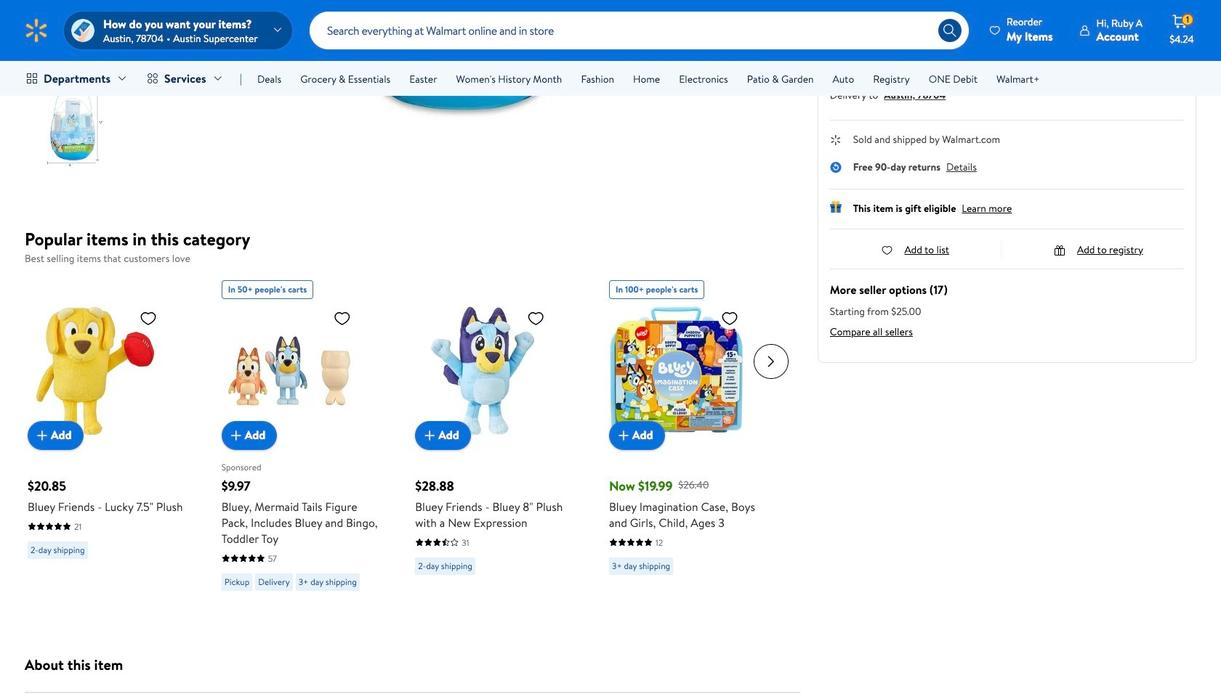 Task type: vqa. For each thing, say whether or not it's contained in the screenshot.
1st "Product" group from the left
yes



Task type: locate. For each thing, give the bounding box(es) containing it.
add to cart image for bluey friends - bluey 8" plush with a new expression image
[[421, 427, 438, 444]]

2 add to cart image from the left
[[421, 427, 438, 444]]

add to favorites list, bluey, mermaid tails figure pack, includes bluey and bingo, toddler toy image
[[333, 309, 351, 327]]

1 horizontal spatial add to cart image
[[421, 427, 438, 444]]

walmart homepage image
[[23, 17, 49, 44]]

2 product group from the left
[[221, 274, 383, 620]]

1 horizontal spatial add to cart image
[[615, 427, 632, 444]]

disney bluey deluxe activity egg, for child ages 3+ image
[[228, 0, 693, 137]]

1 add to cart image from the left
[[227, 427, 245, 444]]

bluey friends - bluey 8" plush with a new expression image
[[415, 303, 550, 439]]

0 horizontal spatial add to cart image
[[227, 427, 245, 444]]

product group
[[28, 274, 189, 620], [221, 274, 383, 620], [415, 274, 577, 620], [609, 274, 771, 620]]

add to cart image
[[227, 427, 245, 444], [615, 427, 632, 444]]

4 product group from the left
[[609, 274, 771, 620]]

2 add to cart image from the left
[[615, 427, 632, 444]]

0 horizontal spatial add to cart image
[[33, 427, 51, 444]]

add to cart image
[[33, 427, 51, 444], [421, 427, 438, 444]]

disney bluey deluxe activity egg, for child ages 3+ - image 4 of 5 image
[[32, 0, 117, 75]]

intent image for shipping image
[[875, 0, 898, 9]]

1 add to cart image from the left
[[33, 427, 51, 444]]

 image
[[71, 19, 94, 42]]

Search search field
[[310, 12, 969, 49]]



Task type: describe. For each thing, give the bounding box(es) containing it.
3 product group from the left
[[415, 274, 577, 620]]

add to cart image for the bluey imagination case, boys and girls, child, ages 3 'image'
[[615, 427, 632, 444]]

bluey imagination case, boys and girls, child, ages 3 image
[[609, 303, 744, 439]]

gifting made easy image
[[830, 201, 841, 213]]

1 product group from the left
[[28, 274, 189, 620]]

add to cart image for bluey friends - lucky 7.5" plush image
[[33, 427, 51, 444]]

next slide for popular items in this category list image
[[753, 344, 788, 379]]

Walmart Site-Wide search field
[[310, 12, 969, 49]]

add to favorites list, bluey friends - lucky 7.5" plush image
[[140, 309, 157, 327]]

disney bluey deluxe activity egg, for child ages 3+ - image 5 of 5 image
[[32, 84, 117, 169]]

add to favorites list, bluey imagination case, boys and girls, child, ages 3 image
[[721, 309, 738, 327]]

bluey friends - lucky 7.5" plush image
[[28, 303, 163, 439]]

search icon image
[[942, 23, 957, 38]]

add to cart image for the bluey, mermaid tails figure pack, includes bluey and bingo, toddler toy image
[[227, 427, 245, 444]]

bluey, mermaid tails figure pack, includes bluey and bingo, toddler toy image
[[221, 303, 357, 439]]

add to favorites list, bluey friends - bluey 8" plush with a new expression image
[[527, 309, 545, 327]]



